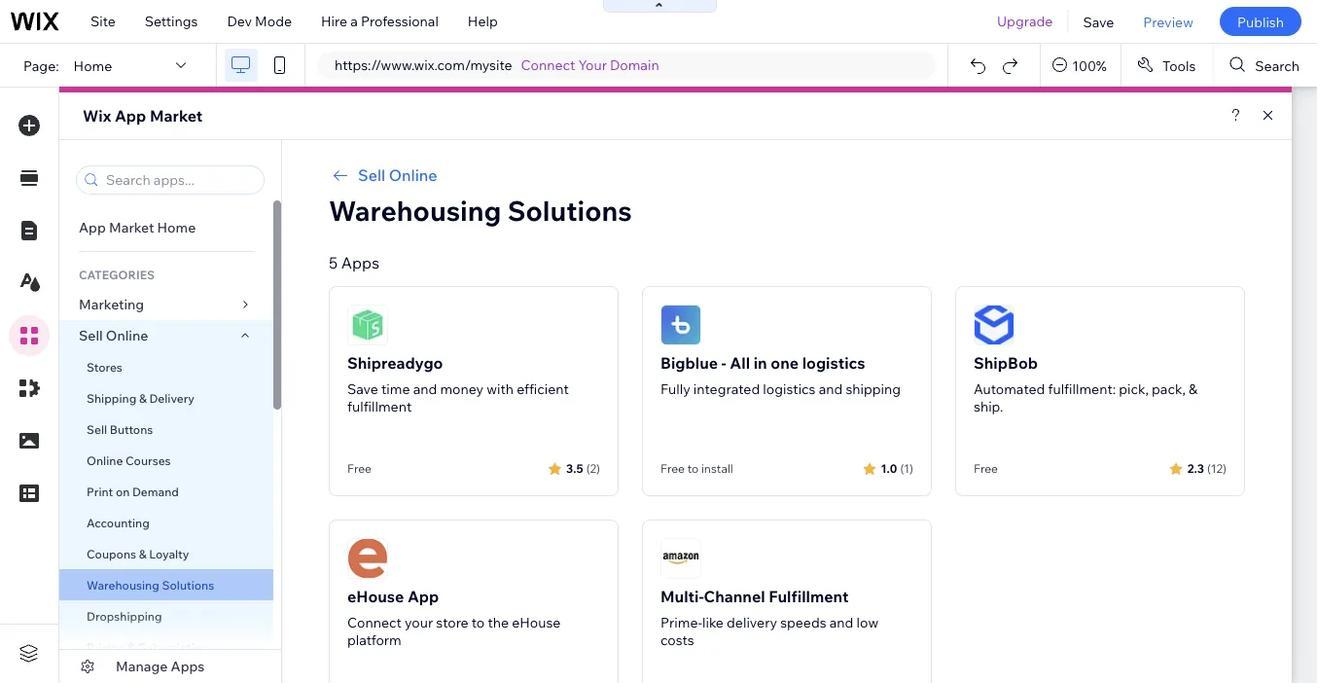 Task type: describe. For each thing, give the bounding box(es) containing it.
multi-
[[661, 587, 704, 606]]

install
[[702, 461, 734, 476]]

domain
[[610, 56, 660, 73]]

1 vertical spatial ehouse
[[512, 614, 561, 631]]

wix
[[83, 106, 111, 126]]

2.3 (12)
[[1188, 461, 1227, 475]]

dropshipping
[[87, 609, 162, 623]]

with
[[487, 381, 514, 398]]

like
[[703, 614, 724, 631]]

dropshipping link
[[59, 600, 273, 632]]

save button
[[1069, 0, 1129, 43]]

sell buttons
[[87, 422, 153, 436]]

‑
[[722, 353, 727, 373]]

integrated
[[694, 381, 760, 398]]

pricing & subscription
[[87, 640, 209, 654]]

on
[[116, 484, 130, 499]]

fulfillment:
[[1049, 381, 1116, 398]]

app for ehouse
[[408, 587, 439, 606]]

fulfillment
[[769, 587, 849, 606]]

publish
[[1238, 13, 1285, 30]]

one
[[771, 353, 799, 373]]

online courses
[[87, 453, 171, 468]]

shipreadygo
[[347, 353, 443, 373]]

pack,
[[1152, 381, 1186, 398]]

3.5
[[566, 461, 584, 475]]

free to install
[[661, 461, 734, 476]]

connect inside ehouse app connect your store to the ehouse platform
[[347, 614, 402, 631]]

0 vertical spatial online
[[389, 165, 437, 185]]

market inside 'link'
[[109, 219, 154, 236]]

hire a professional
[[321, 13, 439, 30]]

help
[[468, 13, 498, 30]]

categories
[[79, 267, 155, 282]]

Search apps... field
[[100, 166, 258, 194]]

low
[[857, 614, 879, 631]]

search button
[[1215, 44, 1318, 87]]

coupons & loyalty link
[[59, 538, 273, 569]]

the
[[488, 614, 509, 631]]

app for wix
[[115, 106, 146, 126]]

bigblue ‑ all in one logistics fully integrated logistics and shipping
[[661, 353, 901, 398]]

accounting link
[[59, 507, 273, 538]]

2.3
[[1188, 461, 1205, 475]]

1.0
[[881, 461, 898, 475]]

subscription
[[138, 640, 209, 654]]

settings
[[145, 13, 198, 30]]

apps for 5 apps
[[341, 253, 380, 272]]

prime-
[[661, 614, 703, 631]]

shipping & delivery
[[87, 391, 195, 405]]

1 vertical spatial sell online link
[[59, 320, 273, 351]]

1 horizontal spatial warehousing
[[329, 193, 502, 227]]

1 horizontal spatial sell online
[[358, 165, 437, 185]]

your
[[405, 614, 433, 631]]

0 vertical spatial ehouse
[[347, 587, 404, 606]]

& inside shipbob automated fulfillment: pick, pack, & ship.
[[1189, 381, 1198, 398]]

1 horizontal spatial solutions
[[508, 193, 632, 227]]

preview
[[1144, 13, 1194, 30]]

fully
[[661, 381, 691, 398]]

professional
[[361, 13, 439, 30]]

manage
[[116, 658, 168, 675]]

site
[[91, 13, 116, 30]]

sell buttons link
[[59, 414, 273, 445]]

https://www.wix.com/mysite
[[335, 56, 512, 73]]

courses
[[126, 453, 171, 468]]

0 vertical spatial market
[[150, 106, 203, 126]]

loyalty
[[149, 546, 189, 561]]

app inside 'link'
[[79, 219, 106, 236]]

5
[[329, 253, 338, 272]]

0 vertical spatial logistics
[[803, 353, 866, 373]]

0 vertical spatial connect
[[521, 56, 576, 73]]

marketing
[[79, 296, 144, 313]]

delivery
[[727, 614, 778, 631]]

stores
[[87, 360, 123, 374]]

print on demand
[[87, 484, 179, 499]]

a
[[351, 13, 358, 30]]

upgrade
[[997, 13, 1053, 30]]

speeds
[[781, 614, 827, 631]]

pricing
[[87, 640, 125, 654]]

save inside button
[[1084, 13, 1115, 30]]

0 vertical spatial sell
[[358, 165, 386, 185]]

channel
[[704, 587, 766, 606]]

all
[[730, 353, 750, 373]]



Task type: vqa. For each thing, say whether or not it's contained in the screenshot.


Task type: locate. For each thing, give the bounding box(es) containing it.
pick,
[[1119, 381, 1149, 398]]

home
[[74, 57, 112, 74], [157, 219, 196, 236]]

0 horizontal spatial connect
[[347, 614, 402, 631]]

& for loyalty
[[139, 546, 147, 561]]

5 apps
[[329, 253, 380, 272]]

1 horizontal spatial sell online link
[[329, 163, 1246, 187]]

multi-channel fulfillment logo image
[[661, 538, 702, 579]]

apps right 5 in the left of the page
[[341, 253, 380, 272]]

1 vertical spatial warehousing solutions
[[87, 578, 214, 592]]

free down the fulfillment
[[347, 461, 372, 476]]

ehouse app connect your store to the ehouse platform
[[347, 587, 561, 649]]

2 vertical spatial sell
[[87, 422, 107, 436]]

100% button
[[1042, 44, 1121, 87]]

and inside multi-channel fulfillment prime-like delivery speeds and low costs
[[830, 614, 854, 631]]

free
[[347, 461, 372, 476], [661, 461, 685, 476], [974, 461, 998, 476]]

connect
[[521, 56, 576, 73], [347, 614, 402, 631]]

& for subscription
[[128, 640, 136, 654]]

0 vertical spatial warehousing solutions
[[329, 193, 632, 227]]

apps inside button
[[171, 658, 205, 675]]

and
[[413, 381, 437, 398], [819, 381, 843, 398], [830, 614, 854, 631]]

0 horizontal spatial apps
[[171, 658, 205, 675]]

delivery
[[149, 391, 195, 405]]

2 horizontal spatial app
[[408, 587, 439, 606]]

logistics
[[803, 353, 866, 373], [763, 381, 816, 398]]

ehouse down ehouse app logo
[[347, 587, 404, 606]]

and left shipping
[[819, 381, 843, 398]]

free left install
[[661, 461, 685, 476]]

1 vertical spatial home
[[157, 219, 196, 236]]

shipbob
[[974, 353, 1038, 373]]

1 horizontal spatial warehousing solutions
[[329, 193, 632, 227]]

save inside shipreadygo save time and money with efficient fulfillment
[[347, 381, 378, 398]]

free for shipreadygo
[[347, 461, 372, 476]]

marketing link
[[59, 289, 273, 320]]

search
[[1256, 57, 1300, 74]]

0 vertical spatial sell online
[[358, 165, 437, 185]]

logistics down one
[[763, 381, 816, 398]]

coupons & loyalty
[[87, 546, 189, 561]]

platform
[[347, 632, 402, 649]]

manage apps button
[[59, 650, 281, 683]]

home down site
[[74, 57, 112, 74]]

store
[[436, 614, 469, 631]]

1 vertical spatial logistics
[[763, 381, 816, 398]]

save up the fulfillment
[[347, 381, 378, 398]]

1 horizontal spatial home
[[157, 219, 196, 236]]

0 vertical spatial save
[[1084, 13, 1115, 30]]

buttons
[[110, 422, 153, 436]]

app inside ehouse app connect your store to the ehouse platform
[[408, 587, 439, 606]]

1 horizontal spatial to
[[688, 461, 699, 476]]

to left the
[[472, 614, 485, 631]]

0 vertical spatial home
[[74, 57, 112, 74]]

app market home link
[[59, 212, 273, 243]]

0 vertical spatial app
[[115, 106, 146, 126]]

2 vertical spatial online
[[87, 453, 123, 468]]

apps
[[341, 253, 380, 272], [171, 658, 205, 675]]

sell up 5 apps
[[358, 165, 386, 185]]

0 horizontal spatial warehousing solutions
[[87, 578, 214, 592]]

1 vertical spatial connect
[[347, 614, 402, 631]]

1 vertical spatial apps
[[171, 658, 205, 675]]

1 vertical spatial app
[[79, 219, 106, 236]]

3.5 (2)
[[566, 461, 600, 475]]

costs
[[661, 632, 695, 649]]

sell down shipping
[[87, 422, 107, 436]]

& for delivery
[[139, 391, 147, 405]]

&
[[1189, 381, 1198, 398], [139, 391, 147, 405], [139, 546, 147, 561], [128, 640, 136, 654]]

0 horizontal spatial save
[[347, 381, 378, 398]]

tools
[[1163, 57, 1196, 74]]

sell online
[[358, 165, 437, 185], [79, 327, 148, 344]]

1 horizontal spatial free
[[661, 461, 685, 476]]

2 horizontal spatial free
[[974, 461, 998, 476]]

app
[[115, 106, 146, 126], [79, 219, 106, 236], [408, 587, 439, 606]]

free for shipbob
[[974, 461, 998, 476]]

shipping & delivery link
[[59, 382, 273, 414]]

ehouse right the
[[512, 614, 561, 631]]

bigblue ‑ all in one logistics logo image
[[661, 305, 702, 345]]

dev mode
[[227, 13, 292, 30]]

automated
[[974, 381, 1046, 398]]

0 horizontal spatial to
[[472, 614, 485, 631]]

your
[[579, 56, 607, 73]]

fulfillment
[[347, 398, 412, 415]]

sell online link
[[329, 163, 1246, 187], [59, 320, 273, 351]]

home down search apps... field
[[157, 219, 196, 236]]

1 vertical spatial solutions
[[162, 578, 214, 592]]

tools button
[[1122, 44, 1214, 87]]

free down ship. at the bottom of page
[[974, 461, 998, 476]]

publish button
[[1220, 7, 1302, 36]]

ehouse app logo image
[[347, 538, 388, 579]]

money
[[440, 381, 484, 398]]

and inside shipreadygo save time and money with efficient fulfillment
[[413, 381, 437, 398]]

& left the delivery
[[139, 391, 147, 405]]

warehousing up dropshipping on the bottom
[[87, 578, 159, 592]]

ehouse
[[347, 587, 404, 606], [512, 614, 561, 631]]

2 free from the left
[[661, 461, 685, 476]]

online inside "link"
[[87, 453, 123, 468]]

sell for the bottommost sell online link
[[79, 327, 103, 344]]

and left the low
[[830, 614, 854, 631]]

app up categories
[[79, 219, 106, 236]]

0 vertical spatial to
[[688, 461, 699, 476]]

to inside ehouse app connect your store to the ehouse platform
[[472, 614, 485, 631]]

& up manage
[[128, 640, 136, 654]]

1 vertical spatial save
[[347, 381, 378, 398]]

accounting
[[87, 515, 150, 530]]

warehousing up 5 apps
[[329, 193, 502, 227]]

print on demand link
[[59, 476, 273, 507]]

multi-channel fulfillment prime-like delivery speeds and low costs
[[661, 587, 879, 649]]

to
[[688, 461, 699, 476], [472, 614, 485, 631]]

pricing & subscription link
[[59, 632, 273, 663]]

connect left your at the top of page
[[521, 56, 576, 73]]

1 horizontal spatial ehouse
[[512, 614, 561, 631]]

shipbob automated fulfillment: pick, pack, & ship.
[[974, 353, 1198, 415]]

(12)
[[1208, 461, 1227, 475]]

home inside 'link'
[[157, 219, 196, 236]]

apps for manage apps
[[171, 658, 205, 675]]

and inside bigblue ‑ all in one logistics fully integrated logistics and shipping
[[819, 381, 843, 398]]

app right wix
[[115, 106, 146, 126]]

in
[[754, 353, 768, 373]]

coupons
[[87, 546, 136, 561]]

online courses link
[[59, 445, 273, 476]]

wix app market
[[83, 106, 203, 126]]

sell for sell buttons link in the left bottom of the page
[[87, 422, 107, 436]]

save up 100%
[[1084, 13, 1115, 30]]

1 vertical spatial online
[[106, 327, 148, 344]]

and right time
[[413, 381, 437, 398]]

& left loyalty at the left bottom of page
[[139, 546, 147, 561]]

1 vertical spatial to
[[472, 614, 485, 631]]

0 horizontal spatial ehouse
[[347, 587, 404, 606]]

(1)
[[901, 461, 914, 475]]

1 horizontal spatial save
[[1084, 13, 1115, 30]]

hire
[[321, 13, 348, 30]]

app market home
[[79, 219, 196, 236]]

1.0 (1)
[[881, 461, 914, 475]]

0 horizontal spatial sell online link
[[59, 320, 273, 351]]

shipping
[[87, 391, 136, 405]]

0 vertical spatial solutions
[[508, 193, 632, 227]]

efficient
[[517, 381, 569, 398]]

0 vertical spatial apps
[[341, 253, 380, 272]]

demand
[[132, 484, 179, 499]]

1 vertical spatial sell online
[[79, 327, 148, 344]]

apps down subscription
[[171, 658, 205, 675]]

100%
[[1073, 57, 1107, 74]]

1 vertical spatial sell
[[79, 327, 103, 344]]

1 free from the left
[[347, 461, 372, 476]]

1 horizontal spatial app
[[115, 106, 146, 126]]

time
[[382, 381, 410, 398]]

(2)
[[587, 461, 600, 475]]

0 horizontal spatial free
[[347, 461, 372, 476]]

warehousing solutions link
[[59, 569, 273, 600]]

dev
[[227, 13, 252, 30]]

shipping
[[846, 381, 901, 398]]

logistics up shipping
[[803, 353, 866, 373]]

mode
[[255, 13, 292, 30]]

0 horizontal spatial home
[[74, 57, 112, 74]]

& right pack,
[[1189, 381, 1198, 398]]

market up categories
[[109, 219, 154, 236]]

shipreadygo logo image
[[347, 305, 388, 345]]

https://www.wix.com/mysite connect your domain
[[335, 56, 660, 73]]

3 free from the left
[[974, 461, 998, 476]]

bigblue
[[661, 353, 718, 373]]

market up search apps... field
[[150, 106, 203, 126]]

0 horizontal spatial app
[[79, 219, 106, 236]]

shipbob logo image
[[974, 305, 1015, 345]]

1 horizontal spatial apps
[[341, 253, 380, 272]]

solutions inside warehousing solutions link
[[162, 578, 214, 592]]

app up 'your'
[[408, 587, 439, 606]]

ship.
[[974, 398, 1004, 415]]

connect up platform
[[347, 614, 402, 631]]

1 vertical spatial market
[[109, 219, 154, 236]]

stores link
[[59, 351, 273, 382]]

sell
[[358, 165, 386, 185], [79, 327, 103, 344], [87, 422, 107, 436]]

0 horizontal spatial warehousing
[[87, 578, 159, 592]]

0 vertical spatial sell online link
[[329, 163, 1246, 187]]

2 vertical spatial app
[[408, 587, 439, 606]]

0 horizontal spatial sell online
[[79, 327, 148, 344]]

0 vertical spatial warehousing
[[329, 193, 502, 227]]

1 vertical spatial warehousing
[[87, 578, 159, 592]]

0 horizontal spatial solutions
[[162, 578, 214, 592]]

preview button
[[1129, 0, 1209, 43]]

sell up stores
[[79, 327, 103, 344]]

to left install
[[688, 461, 699, 476]]

1 horizontal spatial connect
[[521, 56, 576, 73]]

shipreadygo save time and money with efficient fulfillment
[[347, 353, 569, 415]]



